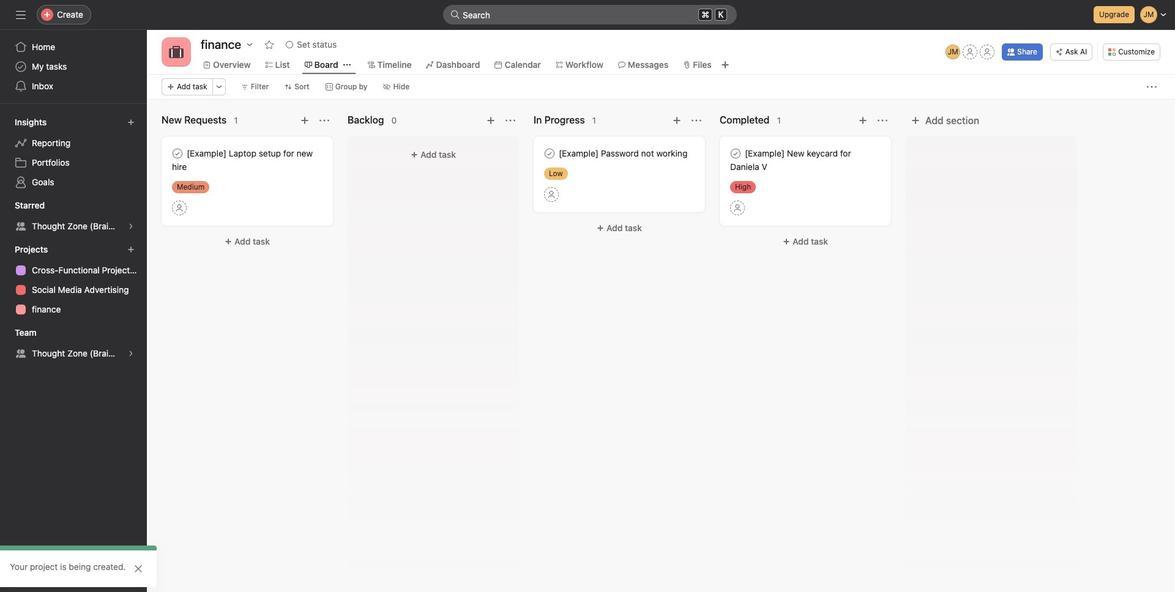 Task type: describe. For each thing, give the bounding box(es) containing it.
add to starred image
[[265, 40, 274, 50]]

mark complete image for mark complete checkbox associated with 2nd the add task image from right
[[543, 146, 557, 161]]

projects element
[[0, 239, 147, 322]]

starred element
[[0, 195, 147, 239]]

more section actions image for first the add task image from left
[[320, 116, 330, 126]]

teams element
[[0, 322, 147, 366]]

mark complete image for mark complete option
[[170, 146, 185, 161]]

mark complete checkbox for 2nd the add task image from right
[[543, 146, 557, 161]]

3 add task image from the left
[[673, 116, 682, 126]]

more section actions image
[[878, 116, 888, 126]]

more actions image
[[215, 83, 223, 91]]

more section actions image for 3rd the add task image from right
[[506, 116, 516, 126]]

Mark complete checkbox
[[170, 146, 185, 161]]

close image
[[134, 565, 143, 575]]

new project or portfolio image
[[127, 246, 135, 254]]

hide sidebar image
[[16, 10, 26, 20]]

prominent image
[[451, 10, 461, 20]]

see details, thought zone (brainstorm space) image
[[127, 223, 135, 230]]

global element
[[0, 30, 147, 104]]

more section actions image for 2nd the add task image from right
[[692, 116, 702, 126]]

1 add task image from the left
[[300, 116, 310, 126]]

Search tasks, projects, and more text field
[[443, 5, 737, 24]]

see details, thought zone (brainstorm space) image
[[127, 350, 135, 358]]



Task type: vqa. For each thing, say whether or not it's contained in the screenshot.
second Mark complete checkbox from the top of the page
no



Task type: locate. For each thing, give the bounding box(es) containing it.
add tab image
[[721, 60, 731, 70]]

1 horizontal spatial more section actions image
[[506, 116, 516, 126]]

3 more section actions image from the left
[[692, 116, 702, 126]]

tab actions image
[[343, 61, 351, 69]]

add task image
[[300, 116, 310, 126], [486, 116, 496, 126], [673, 116, 682, 126], [859, 116, 869, 126]]

1 horizontal spatial mark complete image
[[543, 146, 557, 161]]

insights element
[[0, 111, 147, 195]]

2 horizontal spatial more section actions image
[[692, 116, 702, 126]]

2 mark complete image from the left
[[543, 146, 557, 161]]

0 horizontal spatial mark complete image
[[170, 146, 185, 161]]

mark complete image
[[170, 146, 185, 161], [543, 146, 557, 161]]

2 mark complete checkbox from the left
[[729, 146, 744, 161]]

1 more section actions image from the left
[[320, 116, 330, 126]]

mark complete checkbox for first the add task image from right
[[729, 146, 744, 161]]

briefcase image
[[169, 45, 184, 59]]

0 horizontal spatial more section actions image
[[320, 116, 330, 126]]

2 add task image from the left
[[486, 116, 496, 126]]

None field
[[443, 5, 737, 24]]

more section actions image
[[320, 116, 330, 126], [506, 116, 516, 126], [692, 116, 702, 126]]

mark complete image
[[729, 146, 744, 161]]

more actions image
[[1148, 82, 1158, 92]]

1 horizontal spatial mark complete checkbox
[[729, 146, 744, 161]]

manage project members image
[[946, 45, 961, 59]]

1 mark complete image from the left
[[170, 146, 185, 161]]

1 mark complete checkbox from the left
[[543, 146, 557, 161]]

2 more section actions image from the left
[[506, 116, 516, 126]]

Mark complete checkbox
[[543, 146, 557, 161], [729, 146, 744, 161]]

4 add task image from the left
[[859, 116, 869, 126]]

new insights image
[[127, 119, 135, 126]]

0 horizontal spatial mark complete checkbox
[[543, 146, 557, 161]]



